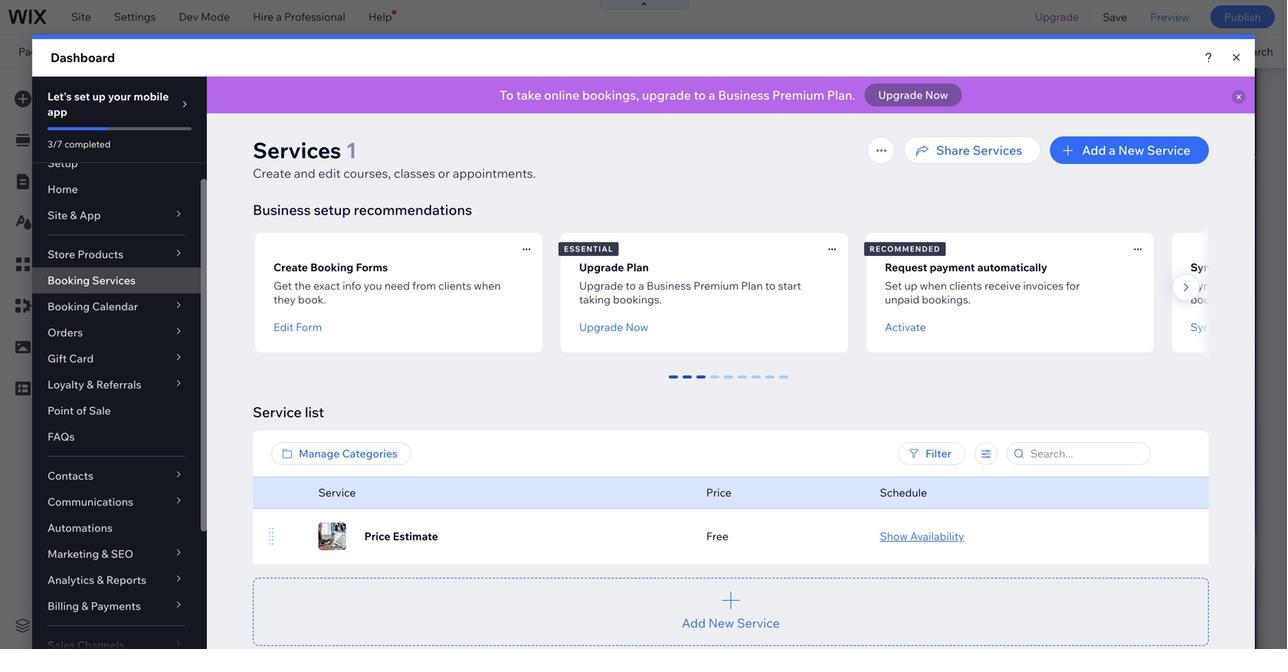 Task type: describe. For each thing, give the bounding box(es) containing it.
save button
[[1092, 0, 1139, 34]]

settings
[[114, 10, 156, 23]]

save
[[1103, 10, 1128, 24]]

publish button
[[1211, 5, 1276, 28]]

preview
[[1151, 10, 1190, 24]]

site
[[71, 10, 91, 23]]

hire a professional
[[253, 10, 346, 23]]

a
[[276, 10, 282, 23]]

mode
[[201, 10, 230, 23]]

search
[[1239, 45, 1274, 58]]

search button
[[1207, 34, 1288, 68]]



Task type: vqa. For each thing, say whether or not it's contained in the screenshot.
Help at the top left of page
yes



Task type: locate. For each thing, give the bounding box(es) containing it.
upgrade
[[1036, 10, 1080, 23]]

help
[[369, 10, 392, 23]]

home
[[58, 45, 88, 58]]

publish
[[1225, 10, 1262, 24]]

hire
[[253, 10, 274, 23]]

preview button
[[1139, 0, 1202, 34]]

professional
[[284, 10, 346, 23]]

dev mode
[[179, 10, 230, 23]]

dev
[[179, 10, 199, 23]]



